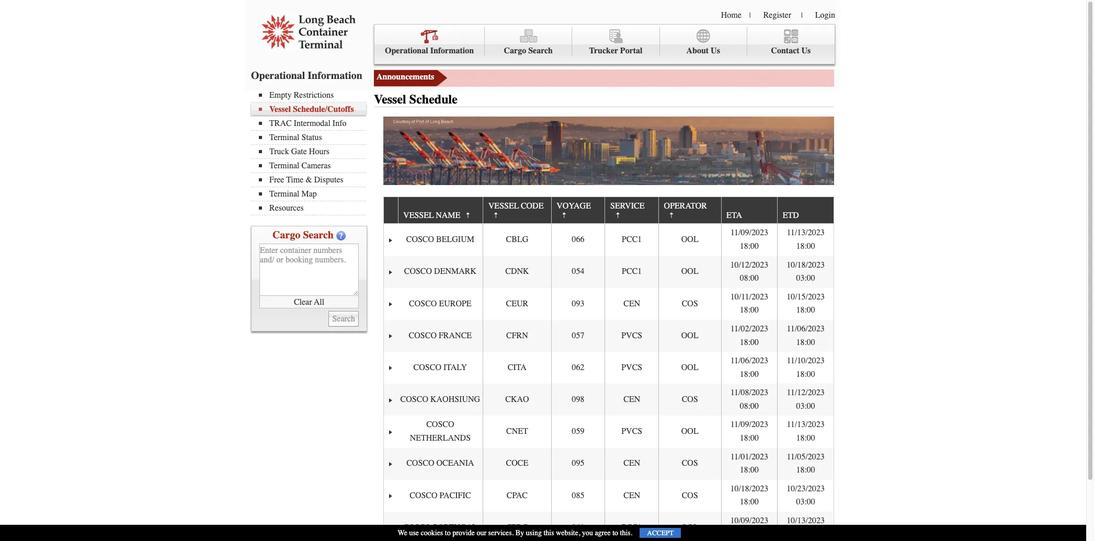 Task type: vqa. For each thing, say whether or not it's contained in the screenshot.


Task type: describe. For each thing, give the bounding box(es) containing it.
cosco france cell
[[398, 320, 483, 352]]

11/09/2023 for pvcs
[[731, 420, 769, 430]]

belgium
[[436, 235, 475, 244]]

11/02/2023
[[731, 324, 769, 334]]

row containing cosco netherlands
[[384, 416, 834, 448]]

row containing 10/11/2023 18:00
[[384, 288, 834, 320]]

7th
[[625, 71, 637, 82]]

0 vertical spatial 11/06/2023 18:00
[[787, 324, 825, 347]]

1 vertical spatial operational information
[[251, 70, 363, 82]]

11/10/2023 18:00
[[787, 356, 825, 379]]

0 vertical spatial operational
[[385, 46, 428, 55]]

search inside 'link'
[[529, 46, 553, 55]]

18:00 for 10/11/2023 18:00 cell
[[740, 306, 759, 315]]

vessel code link
[[489, 197, 544, 224]]

10/23/2023
[[787, 485, 825, 494]]

10/1/23
[[452, 71, 480, 82]]

row containing 11/08/2023 08:00
[[384, 384, 834, 416]]

066 cell
[[551, 224, 605, 256]]

2 | from the left
[[802, 11, 803, 20]]

057
[[572, 331, 585, 341]]

11/05/2023 18:00 cell
[[778, 448, 834, 480]]

10/09/2023 08:00 cell
[[721, 512, 778, 542]]

cen for 098
[[624, 395, 641, 405]]

11/08/2023 08:00
[[731, 388, 769, 411]]

further
[[936, 71, 961, 82]]

cprg cell
[[483, 512, 551, 542]]

098
[[572, 395, 585, 405]]

trucker
[[589, 46, 619, 55]]

1 the from the left
[[800, 71, 812, 82]]

row group containing 11/09/2023 18:00
[[384, 224, 834, 542]]

intermodal
[[294, 119, 331, 128]]

10/11/2023 18:00 cell
[[721, 288, 778, 320]]

ool cell for 062
[[659, 352, 721, 384]]

10/18/2023 03:00
[[787, 260, 825, 283]]

11/06/2023 18:00 cell up 11/10/2023
[[778, 320, 834, 352]]

accept button
[[640, 529, 682, 539]]

voyage link
[[557, 197, 591, 224]]

agree
[[595, 529, 611, 538]]

11/09/2023 18:00 cell for pvcs
[[721, 416, 778, 448]]

1 | from the left
[[750, 11, 751, 20]]

cameras
[[302, 161, 331, 171]]

cblg cell
[[483, 224, 551, 256]]

terminal cameras link
[[259, 161, 366, 171]]

1 october from the left
[[592, 71, 623, 82]]

10/11/2023 18:00
[[731, 292, 769, 315]]

name
[[436, 211, 461, 220]]

about
[[687, 46, 709, 55]]

contact
[[772, 46, 800, 55]]

closed
[[553, 71, 590, 82]]

11/09/2023 18:00 for pcc1
[[731, 228, 769, 251]]

03:00 for 10/18/2023 03:00
[[797, 274, 816, 283]]

ool cell for 057
[[659, 320, 721, 352]]

cen for 093
[[624, 299, 641, 309]]

1 horizontal spatial gate
[[505, 71, 523, 82]]

11/13/2023 18:00 for pcc1
[[787, 228, 825, 251]]

cosco for cosco netherlands
[[427, 420, 455, 430]]

row containing 11/02/2023 18:00
[[384, 320, 834, 352]]

pvcs cell for 057
[[605, 320, 659, 352]]

1 horizontal spatial vessel
[[374, 92, 407, 107]]

cosco kaohsiung
[[401, 395, 480, 405]]

10/18/2023 18:00 cell
[[721, 480, 778, 512]]

cos for 10/18/2023
[[682, 491, 699, 501]]

10/13/2023 03:00 cell
[[778, 512, 834, 542]]

refer
[[771, 71, 788, 82]]

this.
[[620, 529, 633, 538]]

will
[[525, 71, 540, 82]]

cosco pacific cell
[[398, 480, 483, 512]]

2 the from the left
[[1022, 71, 1034, 82]]

cdnk
[[506, 267, 529, 276]]

row containing 11/01/2023 18:00
[[384, 448, 834, 480]]

18:00 for 11/05/2023 18:00 cell
[[797, 466, 816, 475]]

portugal
[[433, 523, 478, 533]]

using
[[526, 529, 542, 538]]

france
[[439, 331, 472, 341]]

schedule
[[410, 92, 458, 107]]

6 ool from the top
[[682, 523, 699, 533]]

11/13/2023 for pcc1
[[787, 228, 825, 238]]

1 for from the left
[[922, 71, 933, 82]]

cfrn
[[507, 331, 528, 341]]

cen cell for 098
[[605, 384, 659, 416]]

0 horizontal spatial to
[[445, 529, 451, 538]]

2 october from the left
[[655, 71, 686, 82]]

disputes
[[314, 175, 344, 185]]

ckao
[[506, 395, 529, 405]]

1 horizontal spatial to
[[613, 529, 619, 538]]

11/02/2023 18:00 cell
[[721, 320, 778, 352]]

18:00 for 10/15/2023 18:00 cell
[[797, 306, 816, 315]]

hours inside "empty restrictions vessel schedule/cutoffs trac intermodal info terminal status truck gate hours terminal cameras free time & disputes terminal map resources"
[[309, 147, 330, 156]]

10/23/2023 03:00 cell
[[778, 480, 834, 512]]

ceur
[[506, 299, 529, 309]]

18:00 for the 11/13/2023 18:00 cell for pvcs
[[797, 434, 816, 443]]

cos for 11/08/2023
[[682, 395, 699, 405]]

pcc1 for 054
[[622, 267, 642, 276]]

empty restrictions link
[[259, 91, 366, 100]]

all
[[314, 298, 325, 307]]

062 cell
[[551, 352, 605, 384]]

clear all button
[[260, 296, 359, 309]]

1 horizontal spatial hours
[[859, 71, 882, 82]]

Enter container numbers and/ or booking numbers.  text field
[[260, 244, 359, 296]]

11/02/2023 18:00
[[731, 324, 769, 347]]

08:00 for 11/08/2023 08:00
[[740, 402, 759, 411]]

pvcs for 059
[[622, 427, 643, 437]]

cos cell for 10/18/2023
[[659, 480, 721, 512]]

us for about us
[[711, 46, 721, 55]]

europe
[[439, 299, 472, 309]]

provide
[[453, 529, 475, 538]]

vessel inside "empty restrictions vessel schedule/cutoffs trac intermodal info terminal status truck gate hours terminal cameras free time & disputes terminal map resources"
[[270, 105, 291, 114]]

menu bar containing empty restrictions
[[251, 89, 372, 216]]

empty restrictions vessel schedule/cutoffs trac intermodal info terminal status truck gate hours terminal cameras free time & disputes terminal map resources
[[270, 91, 354, 213]]

pvcs cell for 059
[[605, 416, 659, 448]]

contact us link
[[748, 27, 835, 57]]

operator link
[[664, 197, 708, 224]]

be
[[542, 71, 551, 82]]

ool cell for 059
[[659, 416, 721, 448]]

coce cell
[[483, 448, 551, 480]]

info
[[333, 119, 347, 128]]

cen for 085
[[624, 491, 641, 501]]

oceania
[[437, 459, 474, 469]]

cosco portugal cell
[[398, 512, 483, 542]]

the
[[488, 71, 502, 82]]

pcc1 cell for 066
[[605, 224, 659, 256]]

10/23/2023 03:00
[[787, 485, 825, 507]]

status
[[302, 133, 322, 142]]

10/18/2023 for 03:00
[[787, 260, 825, 270]]

cosco for cosco europe
[[409, 299, 437, 309]]

10/12/2023
[[731, 260, 769, 270]]

cos for 11/01/2023
[[682, 459, 699, 469]]

10/18/2023 for 18:00
[[731, 485, 769, 494]]

0 horizontal spatial operational
[[251, 70, 305, 82]]

1 vertical spatial 11/06/2023 18:00
[[731, 356, 769, 379]]

vessel name
[[404, 211, 461, 220]]

information inside operational information link
[[431, 46, 474, 55]]

cen for 095
[[624, 459, 641, 469]]

11/12/2023 03:00 cell
[[778, 384, 834, 416]]

operational information inside operational information link
[[385, 46, 474, 55]]

row containing 11/06/2023 18:00
[[384, 352, 834, 384]]

11/12/2023
[[787, 388, 825, 398]]

and
[[639, 71, 653, 82]]

2 horizontal spatial gate
[[839, 71, 856, 82]]

we
[[398, 529, 408, 538]]

2 for from the left
[[1009, 71, 1020, 82]]

cosco oceania cell
[[398, 448, 483, 480]]

clear
[[294, 298, 312, 307]]

cargo search inside 'link'
[[504, 46, 553, 55]]

cen cell for 095
[[605, 448, 659, 480]]

gate inside "empty restrictions vessel schedule/cutoffs trac intermodal info terminal status truck gate hours terminal cameras free time & disputes terminal map resources"
[[291, 147, 307, 156]]

085 cell
[[551, 480, 605, 512]]

services.
[[489, 529, 514, 538]]

cnet cell
[[483, 416, 551, 448]]

eta
[[727, 211, 743, 220]]

pvcs for 057
[[622, 331, 643, 341]]

netherlands
[[410, 434, 471, 443]]

cosco belgium
[[406, 235, 475, 244]]

cosco for cosco belgium
[[406, 235, 434, 244]]

cookies
[[421, 529, 443, 538]]

register link
[[764, 10, 792, 20]]

register
[[764, 10, 792, 20]]

free
[[270, 175, 284, 185]]

cosco for cosco pacific
[[410, 491, 438, 501]]

18:00 up the 10/12/2023
[[740, 242, 759, 251]]

10/15/2023 18:00
[[787, 292, 825, 315]]

home
[[722, 10, 742, 20]]

059 cell
[[551, 416, 605, 448]]

11/10/2023 18:00 cell
[[778, 352, 834, 384]]

cnet
[[507, 427, 528, 437]]

ckao cell
[[483, 384, 551, 416]]

&
[[306, 175, 312, 185]]

clear all
[[294, 298, 325, 307]]

service link
[[611, 197, 645, 224]]

3 terminal from the top
[[270, 189, 300, 199]]

095 cell
[[551, 448, 605, 480]]

cblg
[[506, 235, 529, 244]]

11/09/2023 18:00 for pvcs
[[731, 420, 769, 443]]



Task type: locate. For each thing, give the bounding box(es) containing it.
for right page
[[922, 71, 933, 82]]

cos cell for 11/01/2023
[[659, 448, 721, 480]]

cita
[[508, 363, 527, 373]]

03:00 down 10/23/2023
[[797, 498, 816, 507]]

ool for 054
[[682, 267, 699, 276]]

5 ool from the top
[[682, 427, 699, 437]]

cosco denmark
[[404, 267, 477, 276]]

11/06/2023 18:00 up 11/08/2023
[[731, 356, 769, 379]]

1 cen cell from the top
[[605, 288, 659, 320]]

vessel down empty
[[270, 105, 291, 114]]

0 horizontal spatial menu bar
[[251, 89, 372, 216]]

093 cell
[[551, 288, 605, 320]]

terminal status link
[[259, 133, 366, 142]]

11/13/2023 down etd link
[[787, 228, 825, 238]]

0 vertical spatial search
[[529, 46, 553, 55]]

website,
[[556, 529, 581, 538]]

3 ool cell from the top
[[659, 320, 721, 352]]

cfrn cell
[[483, 320, 551, 352]]

18:00 for '11/01/2023 18:00' "cell"
[[740, 466, 759, 475]]

11/13/2023 18:00 up 11/05/2023
[[787, 420, 825, 443]]

08:00 inside '10/12/2023 08:00'
[[740, 274, 759, 283]]

us right contact
[[802, 46, 811, 55]]

2 cos cell from the top
[[659, 384, 721, 416]]

11/10/2023
[[787, 356, 825, 366]]

this
[[544, 529, 555, 538]]

map
[[302, 189, 317, 199]]

08:00
[[740, 274, 759, 283], [740, 402, 759, 411], [740, 530, 759, 539]]

cosco belgium cell
[[398, 224, 483, 256]]

11/09/2023 down 11/08/2023 08:00 cell
[[731, 420, 769, 430]]

information up restrictions
[[308, 70, 363, 82]]

066
[[572, 235, 585, 244]]

1 pvcs cell from the top
[[605, 320, 659, 352]]

us right about
[[711, 46, 721, 55]]

11/09/2023 18:00 cell for pcc1
[[721, 224, 778, 256]]

us inside contact us link
[[802, 46, 811, 55]]

2 11/09/2023 from the top
[[731, 420, 769, 430]]

3 pvcs from the top
[[622, 427, 643, 437]]

11/09/2023 18:00 up the 10/12/2023
[[731, 228, 769, 251]]

0 vertical spatial 11/06/2023
[[787, 324, 825, 334]]

11/08/2023 08:00 cell
[[721, 384, 778, 416]]

cdnk cell
[[483, 256, 551, 288]]

11/09/2023
[[731, 228, 769, 238], [731, 420, 769, 430]]

059
[[572, 427, 585, 437]]

the
[[800, 71, 812, 82], [1022, 71, 1034, 82]]

1 cos cell from the top
[[659, 288, 721, 320]]

about us link
[[660, 27, 748, 57]]

10 row from the top
[[384, 480, 834, 512]]

18:00 down 11/01/2023
[[740, 466, 759, 475]]

menu bar containing operational information
[[374, 24, 836, 64]]

2 pvcs from the top
[[622, 363, 643, 373]]

cos for 10/11/2023
[[682, 299, 699, 309]]

1 11/13/2023 18:00 cell from the top
[[778, 224, 834, 256]]

vessel code
[[489, 201, 544, 211]]

ceur cell
[[483, 288, 551, 320]]

1 horizontal spatial 11/06/2023
[[787, 324, 825, 334]]

11/13/2023 18:00 for pvcs
[[787, 420, 825, 443]]

0 horizontal spatial hours
[[309, 147, 330, 156]]

9 row from the top
[[384, 448, 834, 480]]

11/13/2023 18:00 cell for pcc1
[[778, 224, 834, 256]]

ool for 066
[[682, 235, 699, 244]]

0 horizontal spatial |
[[750, 11, 751, 20]]

vessel schedule
[[374, 92, 458, 107]]

vessel
[[489, 201, 519, 211], [404, 211, 434, 220]]

for right details
[[1009, 71, 1020, 82]]

10/15/2023 18:00 cell
[[778, 288, 834, 320]]

1 vertical spatial menu bar
[[251, 89, 372, 216]]

0 horizontal spatial october
[[592, 71, 623, 82]]

by
[[516, 529, 524, 538]]

1 cen from the top
[[624, 299, 641, 309]]

1 horizontal spatial october
[[655, 71, 686, 82]]

08:00 inside the 10/09/2023 08:00
[[740, 530, 759, 539]]

empty
[[270, 91, 292, 100]]

054
[[572, 267, 585, 276]]

about us
[[687, 46, 721, 55]]

2nd
[[705, 71, 719, 82]]

1 vertical spatial 11/06/2023
[[731, 356, 769, 366]]

home link
[[722, 10, 742, 20]]

operational information up empty restrictions link
[[251, 70, 363, 82]]

truck inside "empty restrictions vessel schedule/cutoffs trac intermodal info terminal status truck gate hours terminal cameras free time & disputes terminal map resources"
[[270, 147, 289, 156]]

cargo search up will
[[504, 46, 553, 55]]

1 horizontal spatial operational
[[385, 46, 428, 55]]

1 vertical spatial cargo search
[[273, 229, 334, 241]]

4 cen from the top
[[624, 491, 641, 501]]

gate
[[964, 71, 979, 82]]

0 horizontal spatial cargo
[[273, 229, 301, 241]]

2 vertical spatial terminal
[[270, 189, 300, 199]]

1 vertical spatial 11/13/2023
[[787, 420, 825, 430]]

11/13/2023 18:00 cell down etd link
[[778, 224, 834, 256]]

1 us from the left
[[711, 46, 721, 55]]

18:00 inside the 11/02/2023 18:00
[[740, 338, 759, 347]]

0 horizontal spatial vessel
[[270, 105, 291, 114]]

1 pvcs from the top
[[622, 331, 643, 341]]

1 horizontal spatial us
[[802, 46, 811, 55]]

18:00 inside 11/05/2023 18:00
[[797, 466, 816, 475]]

to left this.
[[613, 529, 619, 538]]

1 vertical spatial 11/09/2023 18:00
[[731, 420, 769, 443]]

11/13/2023 18:00
[[787, 228, 825, 251], [787, 420, 825, 443]]

1 vertical spatial truck
[[270, 147, 289, 156]]

2 terminal from the top
[[270, 161, 300, 171]]

3 pcc1 cell from the top
[[605, 512, 659, 542]]

pvcs for 062
[[622, 363, 643, 373]]

1 vertical spatial 10/18/2023
[[731, 485, 769, 494]]

1 11/09/2023 18:00 cell from the top
[[721, 224, 778, 256]]

2 vertical spatial 08:00
[[740, 530, 759, 539]]

18:00 up 10/09/2023
[[740, 498, 759, 507]]

0 horizontal spatial 11/06/2023 18:00
[[731, 356, 769, 379]]

1 horizontal spatial information
[[431, 46, 474, 55]]

pcc1 cell
[[605, 224, 659, 256], [605, 256, 659, 288], [605, 512, 659, 542]]

None submit
[[329, 311, 359, 327]]

1 08:00 from the top
[[740, 274, 759, 283]]

18:00 down 11/02/2023
[[740, 338, 759, 347]]

ool for 062
[[682, 363, 699, 373]]

terminal down the trac
[[270, 133, 300, 142]]

3 row from the top
[[384, 256, 834, 288]]

1 ool cell from the top
[[659, 224, 721, 256]]

2 cen cell from the top
[[605, 384, 659, 416]]

2 horizontal spatial to
[[791, 71, 798, 82]]

11/06/2023 18:00 cell
[[778, 320, 834, 352], [721, 352, 778, 384]]

18:00 inside the 11/01/2023 18:00
[[740, 466, 759, 475]]

11/01/2023 18:00 cell
[[721, 448, 778, 480]]

vessel for vessel code
[[489, 201, 519, 211]]

1 horizontal spatial vessel
[[489, 201, 519, 211]]

11/13/2023 down "11/12/2023 03:00" cell
[[787, 420, 825, 430]]

4 cos from the top
[[682, 491, 699, 501]]

11/06/2023 18:00
[[787, 324, 825, 347], [731, 356, 769, 379]]

restrictions
[[294, 91, 334, 100]]

cosco kaohsiung cell
[[398, 384, 483, 416]]

1 pcc1 cell from the top
[[605, 224, 659, 256]]

054 cell
[[551, 256, 605, 288]]

row group
[[384, 224, 834, 542]]

pcc1 for 066
[[622, 235, 642, 244]]

row containing vessel code
[[384, 197, 834, 224]]

0 horizontal spatial 11/06/2023
[[731, 356, 769, 366]]

to right refer
[[791, 71, 798, 82]]

truck right refer
[[814, 71, 836, 82]]

1 horizontal spatial 10/18/2023
[[787, 260, 825, 270]]

operational up the announcements
[[385, 46, 428, 55]]

10/15/2023
[[787, 292, 825, 302]]

week.
[[1036, 71, 1058, 82]]

0 vertical spatial pcc1
[[622, 235, 642, 244]]

08:00 down the 10/12/2023
[[740, 274, 759, 283]]

10/1/23 the gate will be closed october 7th and october 8th, 2nd shift. please refer to the truck gate hours web page for further gate details for the week.
[[452, 71, 1058, 82]]

4 ool from the top
[[682, 363, 699, 373]]

1 vertical spatial 11/09/2023
[[731, 420, 769, 430]]

1 03:00 from the top
[[797, 274, 816, 283]]

2 cos from the top
[[682, 395, 699, 405]]

cosco for cosco denmark
[[404, 267, 432, 276]]

2 ool from the top
[[682, 267, 699, 276]]

| left login
[[802, 11, 803, 20]]

03:00 inside 11/12/2023 03:00
[[797, 402, 816, 411]]

062
[[572, 363, 585, 373]]

portal
[[621, 46, 643, 55]]

1 vertical spatial 11/09/2023 18:00 cell
[[721, 416, 778, 448]]

tree grid containing vessel code
[[384, 197, 834, 542]]

1 11/13/2023 18:00 from the top
[[787, 228, 825, 251]]

our
[[477, 529, 487, 538]]

cosco pacific
[[410, 491, 471, 501]]

schedule/cutoffs
[[293, 105, 354, 114]]

18:00 up the 10/18/2023 03:00
[[797, 242, 816, 251]]

operational up empty
[[251, 70, 305, 82]]

2 cen from the top
[[624, 395, 641, 405]]

11/09/2023 for pcc1
[[731, 228, 769, 238]]

1 horizontal spatial the
[[1022, 71, 1034, 82]]

vessel
[[374, 92, 407, 107], [270, 105, 291, 114]]

08:00 for 10/09/2023 08:00
[[740, 530, 759, 539]]

0 vertical spatial operational information
[[385, 46, 474, 55]]

cpac cell
[[483, 480, 551, 512]]

03:00
[[797, 274, 816, 283], [797, 402, 816, 411], [797, 498, 816, 507], [797, 530, 816, 539]]

1 11/13/2023 from the top
[[787, 228, 825, 238]]

11/09/2023 down eta link
[[731, 228, 769, 238]]

0 vertical spatial pvcs
[[622, 331, 643, 341]]

2 us from the left
[[802, 46, 811, 55]]

pacific
[[440, 491, 471, 501]]

11/13/2023 18:00 cell up 11/05/2023
[[778, 416, 834, 448]]

10/18/2023 03:00 cell
[[778, 256, 834, 288]]

terminal up resources
[[270, 189, 300, 199]]

2 pcc1 from the top
[[622, 267, 642, 276]]

1 pcc1 from the top
[[622, 235, 642, 244]]

truck
[[814, 71, 836, 82], [270, 147, 289, 156]]

to
[[791, 71, 798, 82], [445, 529, 451, 538], [613, 529, 619, 538]]

pcc1
[[622, 235, 642, 244], [622, 267, 642, 276], [622, 523, 642, 533]]

cosco for cosco oceania
[[407, 459, 435, 469]]

1 ool from the top
[[682, 235, 699, 244]]

6 row from the top
[[384, 352, 834, 384]]

we use cookies to provide our services. by using this website, you agree to this.
[[398, 529, 633, 538]]

1 horizontal spatial search
[[529, 46, 553, 55]]

18:00 down 11/05/2023
[[797, 466, 816, 475]]

1 horizontal spatial |
[[802, 11, 803, 20]]

1 vertical spatial 08:00
[[740, 402, 759, 411]]

5 ool cell from the top
[[659, 416, 721, 448]]

2 11/09/2023 18:00 cell from the top
[[721, 416, 778, 448]]

etd
[[783, 211, 800, 220]]

to right the cookies
[[445, 529, 451, 538]]

pvcs cell for 062
[[605, 352, 659, 384]]

2 vertical spatial pvcs
[[622, 427, 643, 437]]

18:00 up 11/05/2023
[[797, 434, 816, 443]]

1 vertical spatial 11/13/2023 18:00 cell
[[778, 416, 834, 448]]

11/06/2023 18:00 up 11/10/2023
[[787, 324, 825, 347]]

18:00 inside the 10/18/2023 18:00
[[740, 498, 759, 507]]

18:00 down 10/11/2023
[[740, 306, 759, 315]]

tree grid
[[384, 197, 834, 542]]

cosco for cosco france
[[409, 331, 437, 341]]

11 row from the top
[[384, 512, 834, 542]]

gate down status in the left of the page
[[291, 147, 307, 156]]

cosco for cosco italy
[[414, 363, 442, 373]]

operational information up the announcements
[[385, 46, 474, 55]]

11/13/2023 18:00 cell
[[778, 224, 834, 256], [778, 416, 834, 448]]

pvcs
[[622, 331, 643, 341], [622, 363, 643, 373], [622, 427, 643, 437]]

pvcs cell
[[605, 320, 659, 352], [605, 352, 659, 384], [605, 416, 659, 448]]

6 ool cell from the top
[[659, 512, 721, 542]]

08:00 inside 11/08/2023 08:00
[[740, 402, 759, 411]]

0 vertical spatial 11/09/2023 18:00
[[731, 228, 769, 251]]

cosco inside cosco netherlands
[[427, 420, 455, 430]]

vessel schedule/cutoffs link
[[259, 105, 366, 114]]

03:00 down 11/12/2023
[[797, 402, 816, 411]]

4 03:00 from the top
[[797, 530, 816, 539]]

cos cell for 10/11/2023
[[659, 288, 721, 320]]

truck down the trac
[[270, 147, 289, 156]]

03:00 for 10/23/2023 03:00
[[797, 498, 816, 507]]

0 vertical spatial menu bar
[[374, 24, 836, 64]]

0 vertical spatial 10/18/2023
[[787, 260, 825, 270]]

us for contact us
[[802, 46, 811, 55]]

web
[[884, 71, 900, 82]]

| right home link
[[750, 11, 751, 20]]

cen cell
[[605, 288, 659, 320], [605, 384, 659, 416], [605, 448, 659, 480], [605, 480, 659, 512]]

resources link
[[259, 204, 366, 213]]

8 row from the top
[[384, 416, 834, 448]]

0 horizontal spatial us
[[711, 46, 721, 55]]

2 ool cell from the top
[[659, 256, 721, 288]]

18:00 for the 11/02/2023 18:00 cell
[[740, 338, 759, 347]]

0 vertical spatial hours
[[859, 71, 882, 82]]

cita cell
[[483, 352, 551, 384]]

3 pcc1 from the top
[[622, 523, 642, 533]]

03:00 inside the 10/18/2023 03:00
[[797, 274, 816, 283]]

ool for 059
[[682, 427, 699, 437]]

1 horizontal spatial cargo search
[[504, 46, 553, 55]]

18:00 up 11/10/2023
[[797, 338, 816, 347]]

0 vertical spatial truck
[[814, 71, 836, 82]]

0 horizontal spatial search
[[303, 229, 334, 241]]

vessel for vessel name
[[404, 211, 434, 220]]

hours up cameras
[[309, 147, 330, 156]]

cosco europe cell
[[398, 288, 483, 320]]

2 11/13/2023 from the top
[[787, 420, 825, 430]]

11/06/2023 down the 11/02/2023 18:00 cell
[[731, 356, 769, 366]]

10/09/2023
[[731, 517, 769, 526]]

the left week.
[[1022, 71, 1034, 82]]

2 pcc1 cell from the top
[[605, 256, 659, 288]]

2 11/09/2023 18:00 from the top
[[731, 420, 769, 443]]

18:00 down 11/10/2023
[[797, 370, 816, 379]]

1 horizontal spatial 11/06/2023 18:00
[[787, 324, 825, 347]]

vessel down the announcements
[[374, 92, 407, 107]]

061 cell
[[551, 512, 605, 542]]

cargo up will
[[504, 46, 527, 55]]

03:00 down 10/13/2023
[[797, 530, 816, 539]]

row containing 10/18/2023 18:00
[[384, 480, 834, 512]]

098 cell
[[551, 384, 605, 416]]

03:00 for 10/13/2023 03:00
[[797, 530, 816, 539]]

0 vertical spatial 11/13/2023
[[787, 228, 825, 238]]

1 row from the top
[[384, 197, 834, 224]]

4 ool cell from the top
[[659, 352, 721, 384]]

11/06/2023 down 10/15/2023 18:00 cell
[[787, 324, 825, 334]]

1 cos from the top
[[682, 299, 699, 309]]

18:00 down '10/15/2023'
[[797, 306, 816, 315]]

1 vertical spatial terminal
[[270, 161, 300, 171]]

2 08:00 from the top
[[740, 402, 759, 411]]

03:00 inside 10/13/2023 03:00
[[797, 530, 816, 539]]

information up 10/1/23
[[431, 46, 474, 55]]

18:00 for 10/18/2023 18:00 cell
[[740, 498, 759, 507]]

operational information link
[[375, 27, 485, 57]]

ool cell for 054
[[659, 256, 721, 288]]

cen cell for 093
[[605, 288, 659, 320]]

us
[[711, 46, 721, 55], [802, 46, 811, 55]]

terminal map link
[[259, 189, 366, 199]]

4 cos cell from the top
[[659, 480, 721, 512]]

1 11/09/2023 18:00 from the top
[[731, 228, 769, 251]]

0 vertical spatial 08:00
[[740, 274, 759, 283]]

0 horizontal spatial vessel
[[404, 211, 434, 220]]

4 row from the top
[[384, 288, 834, 320]]

0 horizontal spatial operational information
[[251, 70, 363, 82]]

ool for 057
[[682, 331, 699, 341]]

03:00 for 11/12/2023 03:00
[[797, 402, 816, 411]]

11/09/2023 18:00 cell up the 10/12/2023
[[721, 224, 778, 256]]

03:00 up '10/15/2023'
[[797, 274, 816, 283]]

cos cell
[[659, 288, 721, 320], [659, 384, 721, 416], [659, 448, 721, 480], [659, 480, 721, 512]]

0 vertical spatial 11/13/2023 18:00
[[787, 228, 825, 251]]

2 row from the top
[[384, 224, 834, 256]]

4 cen cell from the top
[[605, 480, 659, 512]]

etd link
[[783, 207, 805, 224]]

trucker portal link
[[573, 27, 660, 57]]

11/12/2023 03:00
[[787, 388, 825, 411]]

1 horizontal spatial for
[[1009, 71, 1020, 82]]

row
[[384, 197, 834, 224], [384, 224, 834, 256], [384, 256, 834, 288], [384, 288, 834, 320], [384, 320, 834, 352], [384, 352, 834, 384], [384, 384, 834, 416], [384, 416, 834, 448], [384, 448, 834, 480], [384, 480, 834, 512], [384, 512, 834, 542]]

search down resources link
[[303, 229, 334, 241]]

3 cos cell from the top
[[659, 448, 721, 480]]

menu bar
[[374, 24, 836, 64], [251, 89, 372, 216]]

3 03:00 from the top
[[797, 498, 816, 507]]

08:00 down 10/09/2023
[[740, 530, 759, 539]]

terminal
[[270, 133, 300, 142], [270, 161, 300, 171], [270, 189, 300, 199]]

vessel left code
[[489, 201, 519, 211]]

2 11/13/2023 18:00 from the top
[[787, 420, 825, 443]]

cargo down resources
[[273, 229, 301, 241]]

03:00 inside 10/23/2023 03:00
[[797, 498, 816, 507]]

0 vertical spatial cargo search
[[504, 46, 553, 55]]

18:00 inside "11/10/2023 18:00"
[[797, 370, 816, 379]]

11/05/2023 18:00
[[787, 453, 825, 475]]

2 pvcs cell from the top
[[605, 352, 659, 384]]

3 cos from the top
[[682, 459, 699, 469]]

057 cell
[[551, 320, 605, 352]]

ool cell for 066
[[659, 224, 721, 256]]

11/06/2023
[[787, 324, 825, 334], [731, 356, 769, 366]]

pcc1 cell for 054
[[605, 256, 659, 288]]

2 11/13/2023 18:00 cell from the top
[[778, 416, 834, 448]]

1 terminal from the top
[[270, 133, 300, 142]]

2 03:00 from the top
[[797, 402, 816, 411]]

october
[[592, 71, 623, 82], [655, 71, 686, 82]]

0 horizontal spatial the
[[800, 71, 812, 82]]

10/18/2023 inside 'cell'
[[787, 260, 825, 270]]

10/18/2023 inside cell
[[731, 485, 769, 494]]

08:00 for 10/12/2023 08:00
[[740, 274, 759, 283]]

3 ool from the top
[[682, 331, 699, 341]]

cen cell for 085
[[605, 480, 659, 512]]

0 vertical spatial terminal
[[270, 133, 300, 142]]

1 vertical spatial information
[[308, 70, 363, 82]]

11/01/2023
[[731, 453, 769, 462]]

us inside about us link
[[711, 46, 721, 55]]

cargo inside 'link'
[[504, 46, 527, 55]]

1 vertical spatial hours
[[309, 147, 330, 156]]

1 vertical spatial pvcs
[[622, 363, 643, 373]]

11/13/2023 for pvcs
[[787, 420, 825, 430]]

0 horizontal spatial cargo search
[[273, 229, 334, 241]]

085
[[572, 491, 585, 501]]

1 vertical spatial pcc1
[[622, 267, 642, 276]]

1 horizontal spatial operational information
[[385, 46, 474, 55]]

0 vertical spatial cargo
[[504, 46, 527, 55]]

11/13/2023 18:00 down etd link
[[787, 228, 825, 251]]

gate left web
[[839, 71, 856, 82]]

cpac
[[507, 491, 528, 501]]

the right refer
[[800, 71, 812, 82]]

18:00 inside 10/11/2023 18:00
[[740, 306, 759, 315]]

11/09/2023 18:00 cell
[[721, 224, 778, 256], [721, 416, 778, 448]]

cosco portugal
[[403, 523, 478, 533]]

0 vertical spatial information
[[431, 46, 474, 55]]

hours left web
[[859, 71, 882, 82]]

gate right the
[[505, 71, 523, 82]]

11/09/2023 18:00 cell up 11/01/2023
[[721, 416, 778, 448]]

5 row from the top
[[384, 320, 834, 352]]

hours
[[859, 71, 882, 82], [309, 147, 330, 156]]

1 vertical spatial search
[[303, 229, 334, 241]]

october right and
[[655, 71, 686, 82]]

18:00 for the 11/13/2023 18:00 cell for pcc1
[[797, 242, 816, 251]]

0 vertical spatial 11/09/2023 18:00 cell
[[721, 224, 778, 256]]

page
[[902, 71, 920, 82]]

1 horizontal spatial menu bar
[[374, 24, 836, 64]]

3 pvcs cell from the top
[[605, 416, 659, 448]]

1 horizontal spatial truck
[[814, 71, 836, 82]]

october left 7th
[[592, 71, 623, 82]]

10/13/2023 03:00
[[787, 517, 825, 539]]

1 11/09/2023 from the top
[[731, 228, 769, 238]]

login
[[816, 10, 836, 20]]

10/11/2023
[[731, 292, 769, 302]]

1 vertical spatial 11/13/2023 18:00
[[787, 420, 825, 443]]

0 vertical spatial 11/09/2023
[[731, 228, 769, 238]]

row containing 11/09/2023 18:00
[[384, 224, 834, 256]]

0 horizontal spatial 10/18/2023
[[731, 485, 769, 494]]

accept
[[648, 530, 674, 537]]

cos cell for 11/08/2023
[[659, 384, 721, 416]]

cosco inside 'cell'
[[404, 267, 432, 276]]

service
[[611, 201, 645, 211]]

row containing 10/12/2023 08:00
[[384, 256, 834, 288]]

0 vertical spatial 11/13/2023 18:00 cell
[[778, 224, 834, 256]]

cprg
[[507, 523, 528, 533]]

10/18/2023 up '10/15/2023'
[[787, 260, 825, 270]]

cosco for cosco portugal
[[403, 523, 431, 533]]

denmark
[[434, 267, 477, 276]]

0 horizontal spatial truck
[[270, 147, 289, 156]]

login link
[[816, 10, 836, 20]]

3 08:00 from the top
[[740, 530, 759, 539]]

cosco oceania
[[407, 459, 474, 469]]

3 cen from the top
[[624, 459, 641, 469]]

terminal up free
[[270, 161, 300, 171]]

cosco italy cell
[[398, 352, 483, 384]]

cosco netherlands cell
[[398, 416, 483, 448]]

2 vertical spatial pcc1
[[622, 523, 642, 533]]

search up the be
[[529, 46, 553, 55]]

1 vertical spatial operational
[[251, 70, 305, 82]]

cosco denmark cell
[[398, 256, 483, 288]]

0 horizontal spatial for
[[922, 71, 933, 82]]

18:00 up 11/01/2023
[[740, 434, 759, 443]]

1 horizontal spatial cargo
[[504, 46, 527, 55]]

cosco for cosco kaohsiung
[[401, 395, 429, 405]]

for
[[922, 71, 933, 82], [1009, 71, 1020, 82]]

vessel left name
[[404, 211, 434, 220]]

10/18/2023 down '11/01/2023 18:00' "cell"
[[731, 485, 769, 494]]

7 row from the top
[[384, 384, 834, 416]]

18:00 up 11/08/2023
[[740, 370, 759, 379]]

ool cell
[[659, 224, 721, 256], [659, 256, 721, 288], [659, 320, 721, 352], [659, 352, 721, 384], [659, 416, 721, 448], [659, 512, 721, 542]]

08:00 down 11/08/2023
[[740, 402, 759, 411]]

11/09/2023 18:00 up 11/01/2023
[[731, 420, 769, 443]]

10/18/2023 18:00
[[731, 485, 769, 507]]

11/01/2023 18:00
[[731, 453, 769, 475]]

10/12/2023 08:00 cell
[[721, 256, 778, 288]]

cargo search down resources link
[[273, 229, 334, 241]]

18:00 inside 10/15/2023 18:00
[[797, 306, 816, 315]]

0 horizontal spatial information
[[308, 70, 363, 82]]

11/13/2023 18:00 cell for pvcs
[[778, 416, 834, 448]]

0 horizontal spatial gate
[[291, 147, 307, 156]]

1 vertical spatial cargo
[[273, 229, 301, 241]]

announcements
[[377, 72, 434, 82]]

11/06/2023 18:00 cell up 11/08/2023
[[721, 352, 778, 384]]

3 cen cell from the top
[[605, 448, 659, 480]]

row containing 10/09/2023 08:00
[[384, 512, 834, 542]]

18:00 for 11/10/2023 18:00 cell
[[797, 370, 816, 379]]



